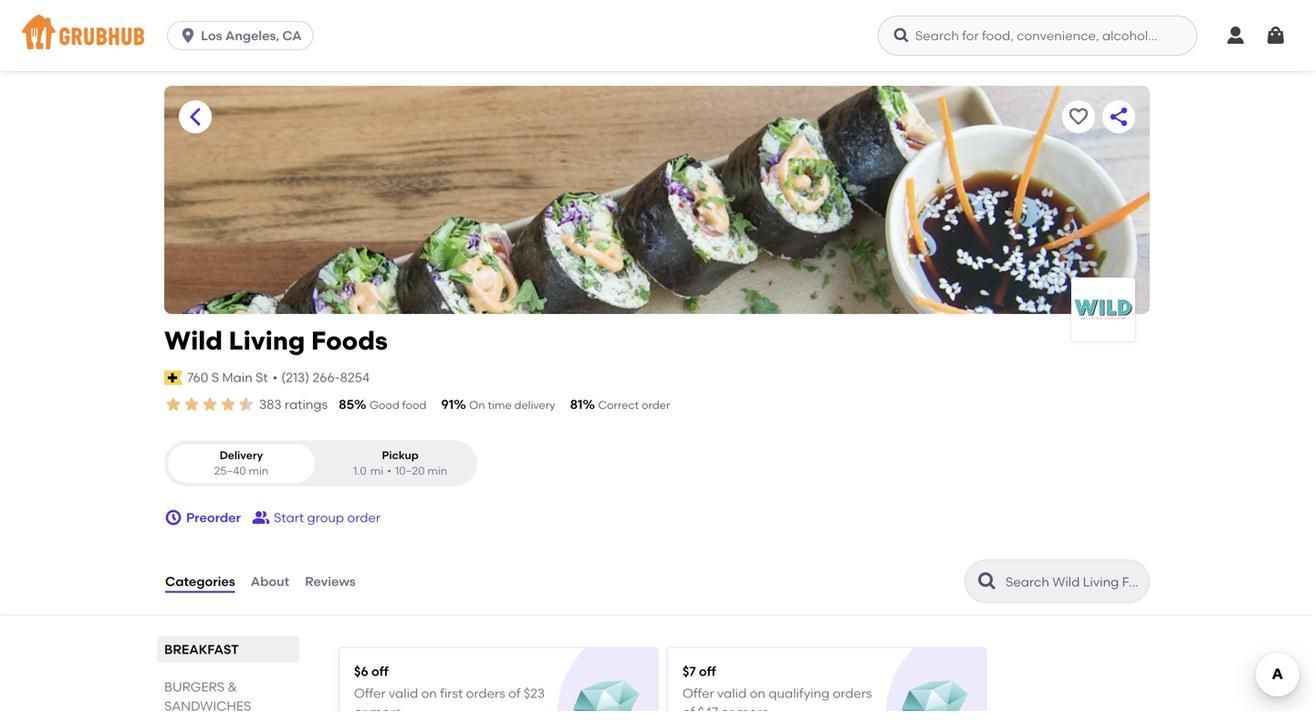 Task type: describe. For each thing, give the bounding box(es) containing it.
wild living foods
[[164, 325, 388, 356]]

pickup
[[382, 448, 419, 462]]

group
[[307, 510, 344, 525]]

or for $7 off
[[721, 704, 734, 711]]

delivery
[[220, 448, 263, 462]]

266-
[[313, 370, 340, 385]]

0 vertical spatial order
[[642, 398, 670, 412]]

25–40
[[214, 464, 246, 478]]

subscription pass image
[[164, 370, 183, 385]]

Search Wild Living Foods search field
[[1004, 573, 1144, 591]]

qualifying
[[769, 686, 830, 701]]

about button
[[250, 549, 290, 614]]

start
[[274, 510, 304, 525]]

los angeles, ca button
[[167, 21, 321, 50]]

760
[[187, 370, 208, 385]]

categories button
[[164, 549, 236, 614]]

correct
[[598, 398, 639, 412]]

more. for qualifying
[[737, 704, 773, 711]]

save this restaurant image
[[1068, 106, 1090, 128]]

breakfast
[[164, 642, 239, 657]]

ca
[[282, 28, 302, 43]]

760 s main st button
[[186, 368, 269, 388]]

food
[[402, 398, 427, 412]]

reviews
[[305, 574, 356, 589]]

of for $47
[[683, 704, 695, 711]]

valid for $7 off
[[717, 686, 747, 701]]

good food
[[370, 398, 427, 412]]

mi
[[370, 464, 384, 478]]

• (213) 266-8254
[[273, 370, 370, 385]]

orders for qualifying
[[833, 686, 872, 701]]

los
[[201, 28, 222, 43]]

off for $7 off
[[699, 664, 716, 679]]

(213)
[[281, 370, 310, 385]]

383
[[259, 397, 282, 412]]

on time delivery
[[469, 398, 556, 412]]

about
[[251, 574, 289, 589]]

• inside pickup 1.0 mi • 10–20 min
[[387, 464, 392, 478]]

reviews button
[[304, 549, 357, 614]]

1 horizontal spatial svg image
[[1265, 25, 1287, 47]]

$47
[[698, 704, 718, 711]]

people icon image
[[252, 509, 270, 527]]

offer for $7
[[683, 686, 714, 701]]

0 horizontal spatial svg image
[[893, 26, 911, 45]]

&
[[228, 679, 237, 695]]

promo image for offer valid on qualifying orders of $47 or more.
[[902, 677, 969, 711]]

start group order button
[[252, 501, 381, 534]]

on for first
[[421, 686, 437, 701]]

(213) 266-8254 button
[[281, 369, 370, 387]]

pickup 1.0 mi • 10–20 min
[[353, 448, 447, 478]]

promo image for offer valid on first orders of $23 or more.
[[573, 677, 640, 711]]

time
[[488, 398, 512, 412]]

more. for first
[[370, 704, 406, 711]]

main
[[222, 370, 253, 385]]

valid for $6 off
[[389, 686, 418, 701]]

preorder button
[[164, 501, 241, 534]]



Task type: locate. For each thing, give the bounding box(es) containing it.
or for $6 off
[[354, 704, 367, 711]]

1 horizontal spatial min
[[428, 464, 447, 478]]

1 off from the left
[[372, 664, 389, 679]]

1 horizontal spatial of
[[683, 704, 695, 711]]

los angeles, ca
[[201, 28, 302, 43]]

1 vertical spatial of
[[683, 704, 695, 711]]

more.
[[370, 704, 406, 711], [737, 704, 773, 711]]

wild living foods logo image
[[1072, 299, 1136, 320]]

or inside '$7 off offer valid on qualifying orders of $47 or more.'
[[721, 704, 734, 711]]

min inside delivery 25–40 min
[[249, 464, 269, 478]]

main navigation navigation
[[0, 0, 1315, 71]]

2 promo image from the left
[[902, 677, 969, 711]]

1 horizontal spatial off
[[699, 664, 716, 679]]

2 orders from the left
[[833, 686, 872, 701]]

sandwiches
[[164, 698, 251, 711]]

of inside '$7 off offer valid on qualifying orders of $47 or more.'
[[683, 704, 695, 711]]

0 horizontal spatial on
[[421, 686, 437, 701]]

0 horizontal spatial order
[[347, 510, 381, 525]]

1 horizontal spatial order
[[642, 398, 670, 412]]

1 horizontal spatial or
[[721, 704, 734, 711]]

on left the first
[[421, 686, 437, 701]]

0 horizontal spatial of
[[509, 686, 521, 701]]

svg image
[[1265, 25, 1287, 47], [893, 26, 911, 45]]

orders right the first
[[466, 686, 506, 701]]

orders
[[466, 686, 506, 701], [833, 686, 872, 701]]

• right mi
[[387, 464, 392, 478]]

on
[[421, 686, 437, 701], [750, 686, 766, 701]]

0 horizontal spatial or
[[354, 704, 367, 711]]

off right $7
[[699, 664, 716, 679]]

0 vertical spatial •
[[273, 370, 278, 385]]

of
[[509, 686, 521, 701], [683, 704, 695, 711]]

or down $6
[[354, 704, 367, 711]]

save this restaurant button
[[1063, 100, 1095, 133]]

offer up $47
[[683, 686, 714, 701]]

1 min from the left
[[249, 464, 269, 478]]

orders inside $6 off offer valid on first orders of $23 or more.
[[466, 686, 506, 701]]

760 s main st
[[187, 370, 268, 385]]

$6 off offer valid on first orders of $23 or more.
[[354, 664, 545, 711]]

order right correct
[[642, 398, 670, 412]]

delivery 25–40 min
[[214, 448, 269, 478]]

2 offer from the left
[[683, 686, 714, 701]]

0 horizontal spatial offer
[[354, 686, 386, 701]]

1 promo image from the left
[[573, 677, 640, 711]]

2 min from the left
[[428, 464, 447, 478]]

categories
[[165, 574, 235, 589]]

s
[[212, 370, 219, 385]]

of inside $6 off offer valid on first orders of $23 or more.
[[509, 686, 521, 701]]

orders inside '$7 off offer valid on qualifying orders of $47 or more.'
[[833, 686, 872, 701]]

star icon image
[[164, 395, 183, 414], [183, 395, 201, 414], [201, 395, 219, 414], [219, 395, 237, 414], [237, 395, 256, 414], [237, 395, 256, 414]]

0 horizontal spatial orders
[[466, 686, 506, 701]]

offer for $6
[[354, 686, 386, 701]]

valid inside $6 off offer valid on first orders of $23 or more.
[[389, 686, 418, 701]]

10–20
[[395, 464, 425, 478]]

option group
[[164, 440, 477, 487]]

383 ratings
[[259, 397, 328, 412]]

min inside pickup 1.0 mi • 10–20 min
[[428, 464, 447, 478]]

0 vertical spatial of
[[509, 686, 521, 701]]

of left $47
[[683, 704, 695, 711]]

ratings
[[285, 397, 328, 412]]

1 vertical spatial •
[[387, 464, 392, 478]]

min down delivery
[[249, 464, 269, 478]]

or inside $6 off offer valid on first orders of $23 or more.
[[354, 704, 367, 711]]

angeles,
[[225, 28, 279, 43]]

of for $23
[[509, 686, 521, 701]]

81
[[570, 397, 583, 412]]

burgers & sandwiches
[[164, 679, 251, 711]]

0 horizontal spatial promo image
[[573, 677, 640, 711]]

min right 10–20
[[428, 464, 447, 478]]

1 horizontal spatial promo image
[[902, 677, 969, 711]]

1 orders from the left
[[466, 686, 506, 701]]

1 horizontal spatial orders
[[833, 686, 872, 701]]

st
[[256, 370, 268, 385]]

correct order
[[598, 398, 670, 412]]

share icon image
[[1108, 106, 1130, 128]]

order right group
[[347, 510, 381, 525]]

91
[[441, 397, 454, 412]]

more. inside $6 off offer valid on first orders of $23 or more.
[[370, 704, 406, 711]]

off inside $6 off offer valid on first orders of $23 or more.
[[372, 664, 389, 679]]

svg image for los angeles, ca
[[179, 26, 197, 45]]

wild
[[164, 325, 223, 356]]

0 horizontal spatial more.
[[370, 704, 406, 711]]

$6
[[354, 664, 369, 679]]

on left qualifying
[[750, 686, 766, 701]]

caret left icon image
[[184, 106, 206, 128]]

0 horizontal spatial valid
[[389, 686, 418, 701]]

orders right qualifying
[[833, 686, 872, 701]]

• right 'st'
[[273, 370, 278, 385]]

of left $23
[[509, 686, 521, 701]]

2 valid from the left
[[717, 686, 747, 701]]

$7 off offer valid on qualifying orders of $47 or more.
[[683, 664, 872, 711]]

valid
[[389, 686, 418, 701], [717, 686, 747, 701]]

$7
[[683, 664, 696, 679]]

promo image
[[573, 677, 640, 711], [902, 677, 969, 711]]

on
[[469, 398, 485, 412]]

0 horizontal spatial off
[[372, 664, 389, 679]]

offer inside '$7 off offer valid on qualifying orders of $47 or more.'
[[683, 686, 714, 701]]

1 horizontal spatial on
[[750, 686, 766, 701]]

or
[[354, 704, 367, 711], [721, 704, 734, 711]]

2 off from the left
[[699, 664, 716, 679]]

offer inside $6 off offer valid on first orders of $23 or more.
[[354, 686, 386, 701]]

preorder
[[186, 510, 241, 525]]

2 on from the left
[[750, 686, 766, 701]]

1 horizontal spatial more.
[[737, 704, 773, 711]]

living
[[229, 325, 305, 356]]

off right $6
[[372, 664, 389, 679]]

1 horizontal spatial offer
[[683, 686, 714, 701]]

valid up $47
[[717, 686, 747, 701]]

search icon image
[[977, 571, 999, 593]]

offer down $6
[[354, 686, 386, 701]]

start group order
[[274, 510, 381, 525]]

1 valid from the left
[[389, 686, 418, 701]]

or right $47
[[721, 704, 734, 711]]

off
[[372, 664, 389, 679], [699, 664, 716, 679]]

on inside '$7 off offer valid on qualifying orders of $47 or more.'
[[750, 686, 766, 701]]

1 horizontal spatial valid
[[717, 686, 747, 701]]

1 offer from the left
[[354, 686, 386, 701]]

option group containing delivery 25–40 min
[[164, 440, 477, 487]]

svg image for preorder
[[164, 509, 183, 527]]

Search for food, convenience, alcohol... search field
[[878, 16, 1198, 56]]

order
[[642, 398, 670, 412], [347, 510, 381, 525]]

1 on from the left
[[421, 686, 437, 701]]

1 or from the left
[[354, 704, 367, 711]]

svg image
[[1225, 25, 1247, 47], [179, 26, 197, 45], [164, 509, 183, 527]]

first
[[440, 686, 463, 701]]

svg image inside preorder button
[[164, 509, 183, 527]]

2 more. from the left
[[737, 704, 773, 711]]

8254
[[340, 370, 370, 385]]

min
[[249, 464, 269, 478], [428, 464, 447, 478]]

on inside $6 off offer valid on first orders of $23 or more.
[[421, 686, 437, 701]]

more. inside '$7 off offer valid on qualifying orders of $47 or more.'
[[737, 704, 773, 711]]

1 more. from the left
[[370, 704, 406, 711]]

•
[[273, 370, 278, 385], [387, 464, 392, 478]]

0 horizontal spatial •
[[273, 370, 278, 385]]

$23
[[524, 686, 545, 701]]

85
[[339, 397, 354, 412]]

1 vertical spatial order
[[347, 510, 381, 525]]

good
[[370, 398, 400, 412]]

1 horizontal spatial •
[[387, 464, 392, 478]]

0 horizontal spatial min
[[249, 464, 269, 478]]

svg image inside los angeles, ca button
[[179, 26, 197, 45]]

foods
[[311, 325, 388, 356]]

delivery
[[514, 398, 556, 412]]

valid left the first
[[389, 686, 418, 701]]

orders for first
[[466, 686, 506, 701]]

order inside button
[[347, 510, 381, 525]]

off inside '$7 off offer valid on qualifying orders of $47 or more.'
[[699, 664, 716, 679]]

off for $6 off
[[372, 664, 389, 679]]

on for qualifying
[[750, 686, 766, 701]]

burgers
[[164, 679, 225, 695]]

1.0
[[353, 464, 367, 478]]

offer
[[354, 686, 386, 701], [683, 686, 714, 701]]

valid inside '$7 off offer valid on qualifying orders of $47 or more.'
[[717, 686, 747, 701]]

2 or from the left
[[721, 704, 734, 711]]



Task type: vqa. For each thing, say whether or not it's contained in the screenshot.
Nov 30 at 1:45pm BUTTON
no



